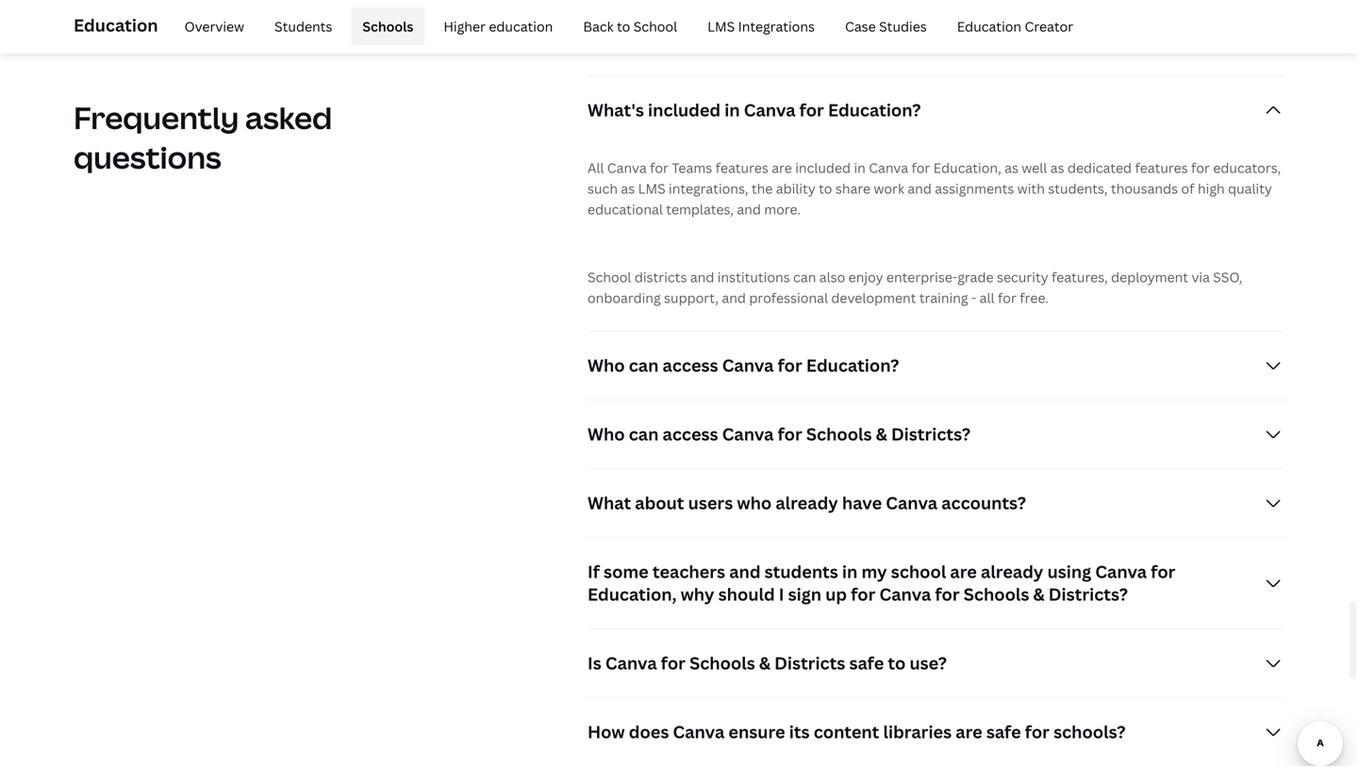 Task type: describe. For each thing, give the bounding box(es) containing it.
quality
[[1228, 180, 1272, 198]]

accounts?
[[942, 492, 1026, 515]]

who can access canva for education? button
[[588, 332, 1285, 400]]

schools inside if some teachers and students in my school are already using canva for education, why should i sign up for canva for schools & districts?
[[964, 583, 1029, 607]]

who can access canva for schools & districts?
[[588, 423, 971, 446]]

students
[[765, 561, 838, 584]]

who can access canva for education?
[[588, 354, 899, 377]]

is canva for schools & districts safe to use? button
[[588, 630, 1285, 698]]

included inside all canva for teams features are included in canva for education, as well as dedicated features for educators, such as lms integrations, the ability to share work and assignments with students, thousands of high quality educational templates, and more.
[[795, 159, 851, 177]]

what
[[588, 492, 631, 515]]

training
[[920, 289, 968, 307]]

such
[[588, 180, 618, 198]]

canva up the who can access canva for schools & districts?
[[722, 354, 774, 377]]

use?
[[910, 652, 947, 675]]

0 vertical spatial in
[[725, 99, 740, 122]]

safe inside dropdown button
[[986, 721, 1021, 744]]

2 features from the left
[[1135, 159, 1188, 177]]

can for who can access canva for education?
[[629, 354, 659, 377]]

-
[[972, 289, 977, 307]]

back to school link
[[572, 8, 689, 45]]

education? for what's included in canva for education?
[[828, 99, 921, 122]]

deployment
[[1111, 268, 1189, 286]]

school districts and institutions can also enjoy enterprise-grade security features, deployment via sso, onboarding support, and professional development training - all for free.
[[588, 268, 1243, 307]]

some
[[604, 561, 649, 584]]

up
[[826, 583, 847, 607]]

0 vertical spatial &
[[876, 423, 887, 446]]

if some teachers and students in my school are already using canva for education, why should i sign up for canva for schools & districts? button
[[588, 539, 1285, 629]]

lms integrations
[[708, 17, 815, 35]]

case
[[845, 17, 876, 35]]

frequently asked questions
[[74, 97, 332, 178]]

education for education
[[74, 14, 158, 37]]

studies
[[879, 17, 927, 35]]

canva up the
[[744, 99, 796, 122]]

0 vertical spatial districts?
[[891, 423, 971, 446]]

educational
[[588, 200, 663, 218]]

content
[[814, 721, 879, 744]]

with
[[1018, 180, 1045, 198]]

for inside how does canva ensure its content libraries are safe for schools? dropdown button
[[1025, 721, 1050, 744]]

about
[[635, 492, 684, 515]]

of
[[1181, 180, 1195, 198]]

safe inside dropdown button
[[849, 652, 884, 675]]

districts
[[635, 268, 687, 286]]

to inside dropdown button
[[888, 652, 906, 675]]

enjoy
[[849, 268, 883, 286]]

how does canva ensure its content libraries are safe for schools?
[[588, 721, 1126, 744]]

for left teams
[[650, 159, 669, 177]]

features,
[[1052, 268, 1108, 286]]

libraries
[[883, 721, 952, 744]]

higher
[[444, 17, 486, 35]]

grade
[[958, 268, 994, 286]]

thousands
[[1111, 180, 1178, 198]]

can for who can access canva for schools & districts?
[[629, 423, 659, 446]]

districts? inside if some teachers and students in my school are already using canva for education, why should i sign up for canva for schools & districts?
[[1049, 583, 1128, 607]]

and down the
[[737, 200, 761, 218]]

via
[[1192, 268, 1210, 286]]

for inside "who can access canva for schools & districts?" dropdown button
[[778, 423, 803, 446]]

support,
[[664, 289, 719, 307]]

schools left the higher at the left top of page
[[363, 17, 413, 35]]

overview
[[184, 17, 244, 35]]

for inside what's included in canva for education? dropdown button
[[800, 99, 824, 122]]

for right using
[[1151, 561, 1176, 584]]

if
[[588, 561, 600, 584]]

sign
[[788, 583, 822, 607]]

what's included in canva for education?
[[588, 99, 921, 122]]

who
[[737, 492, 772, 515]]

development
[[831, 289, 916, 307]]

security
[[997, 268, 1049, 286]]

all
[[980, 289, 995, 307]]

and inside if some teachers and students in my school are already using canva for education, why should i sign up for canva for schools & districts?
[[729, 561, 761, 584]]

canva right have
[[886, 492, 938, 515]]

and down institutions
[[722, 289, 746, 307]]

users
[[688, 492, 733, 515]]

schools link
[[351, 8, 425, 45]]

integrations
[[738, 17, 815, 35]]

teachers
[[653, 561, 725, 584]]

back to school
[[583, 17, 677, 35]]

all
[[588, 159, 604, 177]]

if some teachers and students in my school are already using canva for education, why should i sign up for canva for schools & districts?
[[588, 561, 1176, 607]]

is canva for schools & districts safe to use?
[[588, 652, 947, 675]]

teams
[[672, 159, 712, 177]]

well
[[1022, 159, 1047, 177]]

higher education link
[[432, 8, 564, 45]]

lms integrations link
[[696, 8, 826, 45]]

already inside what about users who already have canva accounts? dropdown button
[[776, 492, 838, 515]]

lms inside "link"
[[708, 17, 735, 35]]

is
[[588, 652, 602, 675]]

schools?
[[1054, 721, 1126, 744]]

who for who can access canva for schools & districts?
[[588, 423, 625, 446]]

ensure
[[729, 721, 785, 744]]

school
[[891, 561, 946, 584]]

districts
[[775, 652, 845, 675]]

does
[[629, 721, 669, 744]]

and right work
[[908, 180, 932, 198]]

all canva for teams features are included in canva for education, as well as dedicated features for educators, such as lms integrations, the ability to share work and assignments with students, thousands of high quality educational templates, and more.
[[588, 159, 1281, 218]]

educators,
[[1213, 159, 1281, 177]]

higher education
[[444, 17, 553, 35]]

who can access canva for schools & districts? button
[[588, 401, 1285, 469]]

sso,
[[1213, 268, 1243, 286]]

enterprise-
[[887, 268, 958, 286]]

education, inside if some teachers and students in my school are already using canva for education, why should i sign up for canva for schools & districts?
[[588, 583, 677, 607]]

for inside is canva for schools & districts safe to use? dropdown button
[[661, 652, 686, 675]]



Task type: locate. For each thing, give the bounding box(es) containing it.
what's included in canva for education? button
[[588, 76, 1285, 144]]

in inside all canva for teams features are included in canva for education, as well as dedicated features for educators, such as lms integrations, the ability to share work and assignments with students, thousands of high quality educational templates, and more.
[[854, 159, 866, 177]]

in up share
[[854, 159, 866, 177]]

students
[[275, 17, 332, 35]]

1 vertical spatial education?
[[806, 354, 899, 377]]

2 vertical spatial &
[[759, 652, 771, 675]]

frequently
[[74, 97, 239, 138]]

0 vertical spatial who
[[588, 354, 625, 377]]

education
[[74, 14, 158, 37], [957, 17, 1022, 35]]

&
[[876, 423, 887, 446], [1033, 583, 1045, 607], [759, 652, 771, 675]]

0 horizontal spatial features
[[716, 159, 769, 177]]

0 horizontal spatial lms
[[638, 180, 666, 198]]

access up "users"
[[663, 423, 718, 446]]

for left schools?
[[1025, 721, 1050, 744]]

also
[[819, 268, 845, 286]]

to
[[617, 17, 630, 35], [819, 180, 832, 198], [888, 652, 906, 675]]

asked
[[245, 97, 332, 138]]

as
[[1005, 159, 1019, 177], [1051, 159, 1065, 177], [621, 180, 635, 198]]

for up ability
[[800, 99, 824, 122]]

& inside if some teachers and students in my school are already using canva for education, why should i sign up for canva for schools & districts?
[[1033, 583, 1045, 607]]

who for who can access canva for education?
[[588, 354, 625, 377]]

1 vertical spatial safe
[[986, 721, 1021, 744]]

& up have
[[876, 423, 887, 446]]

dedicated
[[1068, 159, 1132, 177]]

education,
[[934, 159, 1001, 177], [588, 583, 677, 607]]

1 features from the left
[[716, 159, 769, 177]]

education, left why
[[588, 583, 677, 607]]

education? down development
[[806, 354, 899, 377]]

1 vertical spatial school
[[588, 268, 631, 286]]

and left i
[[729, 561, 761, 584]]

canva inside dropdown button
[[673, 721, 725, 744]]

2 horizontal spatial &
[[1033, 583, 1045, 607]]

how
[[588, 721, 625, 744]]

its
[[789, 721, 810, 744]]

lms inside all canva for teams features are included in canva for education, as well as dedicated features for educators, such as lms integrations, the ability to share work and assignments with students, thousands of high quality educational templates, and more.
[[638, 180, 666, 198]]

are
[[772, 159, 792, 177], [950, 561, 977, 584], [956, 721, 983, 744]]

2 vertical spatial in
[[842, 561, 858, 584]]

education for education creator
[[957, 17, 1022, 35]]

0 vertical spatial are
[[772, 159, 792, 177]]

integrations,
[[669, 180, 748, 198]]

0 vertical spatial access
[[663, 354, 718, 377]]

menu bar
[[166, 8, 1085, 45]]

in
[[725, 99, 740, 122], [854, 159, 866, 177], [842, 561, 858, 584]]

2 horizontal spatial to
[[888, 652, 906, 675]]

0 vertical spatial safe
[[849, 652, 884, 675]]

0 horizontal spatial safe
[[849, 652, 884, 675]]

& left using
[[1033, 583, 1045, 607]]

lms left the integrations
[[708, 17, 735, 35]]

for up high
[[1191, 159, 1210, 177]]

schools down should
[[690, 652, 755, 675]]

school right the back
[[634, 17, 677, 35]]

1 vertical spatial &
[[1033, 583, 1045, 607]]

1 horizontal spatial safe
[[986, 721, 1021, 744]]

0 horizontal spatial districts?
[[891, 423, 971, 446]]

are inside all canva for teams features are included in canva for education, as well as dedicated features for educators, such as lms integrations, the ability to share work and assignments with students, thousands of high quality educational templates, and more.
[[772, 159, 792, 177]]

1 horizontal spatial &
[[876, 423, 887, 446]]

for right up
[[851, 583, 876, 607]]

canva up work
[[869, 159, 908, 177]]

lms up educational on the left top
[[638, 180, 666, 198]]

1 horizontal spatial features
[[1135, 159, 1188, 177]]

already inside if some teachers and students in my school are already using canva for education, why should i sign up for canva for schools & districts?
[[981, 561, 1044, 584]]

have
[[842, 492, 882, 515]]

creator
[[1025, 17, 1074, 35]]

2 who from the top
[[588, 423, 625, 446]]

0 horizontal spatial included
[[648, 99, 721, 122]]

can inside school districts and institutions can also enjoy enterprise-grade security features, deployment via sso, onboarding support, and professional development training - all for free.
[[793, 268, 816, 286]]

more.
[[764, 200, 801, 218]]

access for who can access canva for education?
[[663, 354, 718, 377]]

features
[[716, 159, 769, 177], [1135, 159, 1188, 177]]

0 horizontal spatial already
[[776, 492, 838, 515]]

school up 'onboarding'
[[588, 268, 631, 286]]

are up ability
[[772, 159, 792, 177]]

can up professional
[[793, 268, 816, 286]]

education, inside all canva for teams features are included in canva for education, as well as dedicated features for educators, such as lms integrations, the ability to share work and assignments with students, thousands of high quality educational templates, and more.
[[934, 159, 1001, 177]]

back
[[583, 17, 614, 35]]

can
[[793, 268, 816, 286], [629, 354, 659, 377], [629, 423, 659, 446]]

0 vertical spatial education,
[[934, 159, 1001, 177]]

to right the back
[[617, 17, 630, 35]]

school
[[634, 17, 677, 35], [588, 268, 631, 286]]

assignments
[[935, 180, 1014, 198]]

1 vertical spatial are
[[950, 561, 977, 584]]

canva right using
[[1095, 561, 1147, 584]]

should
[[718, 583, 775, 607]]

the
[[752, 180, 773, 198]]

2 access from the top
[[663, 423, 718, 446]]

in up integrations,
[[725, 99, 740, 122]]

i
[[779, 583, 784, 607]]

students,
[[1048, 180, 1108, 198]]

in inside if some teachers and students in my school are already using canva for education, why should i sign up for canva for schools & districts?
[[842, 561, 858, 584]]

0 vertical spatial school
[[634, 17, 677, 35]]

access inside who can access canva for education? dropdown button
[[663, 354, 718, 377]]

1 horizontal spatial to
[[819, 180, 832, 198]]

case studies link
[[834, 8, 938, 45]]

using
[[1048, 561, 1092, 584]]

who down 'onboarding'
[[588, 354, 625, 377]]

work
[[874, 180, 905, 198]]

canva right is
[[605, 652, 657, 675]]

to left use? at the bottom of the page
[[888, 652, 906, 675]]

questions
[[74, 137, 221, 178]]

what about users who already have canva accounts? button
[[588, 470, 1285, 538]]

1 horizontal spatial already
[[981, 561, 1044, 584]]

are right the libraries
[[956, 721, 983, 744]]

& left districts
[[759, 652, 771, 675]]

0 horizontal spatial education
[[74, 14, 158, 37]]

2 vertical spatial are
[[956, 721, 983, 744]]

for right all
[[998, 289, 1017, 307]]

1 access from the top
[[663, 354, 718, 377]]

access inside "who can access canva for schools & districts?" dropdown button
[[663, 423, 718, 446]]

in left my
[[842, 561, 858, 584]]

1 who from the top
[[588, 354, 625, 377]]

1 horizontal spatial districts?
[[1049, 583, 1128, 607]]

as right well on the top right of the page
[[1051, 159, 1065, 177]]

to left share
[[819, 180, 832, 198]]

school inside school districts and institutions can also enjoy enterprise-grade security features, deployment via sso, onboarding support, and professional development training - all for free.
[[588, 268, 631, 286]]

case studies
[[845, 17, 927, 35]]

menu bar containing overview
[[166, 8, 1085, 45]]

access
[[663, 354, 718, 377], [663, 423, 718, 446]]

1 horizontal spatial education
[[957, 17, 1022, 35]]

and
[[908, 180, 932, 198], [737, 200, 761, 218], [690, 268, 714, 286], [722, 289, 746, 307], [729, 561, 761, 584]]

who up what
[[588, 423, 625, 446]]

included
[[648, 99, 721, 122], [795, 159, 851, 177]]

1 vertical spatial access
[[663, 423, 718, 446]]

education creator
[[957, 17, 1074, 35]]

who inside who can access canva for education? dropdown button
[[588, 354, 625, 377]]

for down why
[[661, 652, 686, 675]]

1 horizontal spatial education,
[[934, 159, 1001, 177]]

for up is canva for schools & districts safe to use? dropdown button
[[935, 583, 960, 607]]

schools left using
[[964, 583, 1029, 607]]

are right school
[[950, 561, 977, 584]]

0 vertical spatial to
[[617, 17, 630, 35]]

overview link
[[173, 8, 256, 45]]

0 horizontal spatial &
[[759, 652, 771, 675]]

are inside dropdown button
[[956, 721, 983, 744]]

1 horizontal spatial school
[[634, 17, 677, 35]]

1 vertical spatial already
[[981, 561, 1044, 584]]

1 vertical spatial in
[[854, 159, 866, 177]]

education inside education creator link
[[957, 17, 1022, 35]]

for inside school districts and institutions can also enjoy enterprise-grade security features, deployment via sso, onboarding support, and professional development training - all for free.
[[998, 289, 1017, 307]]

for down professional
[[778, 354, 803, 377]]

1 vertical spatial lms
[[638, 180, 666, 198]]

0 horizontal spatial to
[[617, 17, 630, 35]]

safe
[[849, 652, 884, 675], [986, 721, 1021, 744]]

lms
[[708, 17, 735, 35], [638, 180, 666, 198]]

2 vertical spatial to
[[888, 652, 906, 675]]

education, up assignments at right top
[[934, 159, 1001, 177]]

canva right the all
[[607, 159, 647, 177]]

share
[[836, 180, 871, 198]]

0 horizontal spatial as
[[621, 180, 635, 198]]

0 vertical spatial already
[[776, 492, 838, 515]]

schools
[[363, 17, 413, 35], [806, 423, 872, 446], [964, 583, 1029, 607], [690, 652, 755, 675]]

1 vertical spatial included
[[795, 159, 851, 177]]

high
[[1198, 180, 1225, 198]]

0 vertical spatial education?
[[828, 99, 921, 122]]

institutions
[[718, 268, 790, 286]]

for down what's included in canva for education? dropdown button
[[912, 159, 930, 177]]

0 horizontal spatial education,
[[588, 583, 677, 607]]

are inside if some teachers and students in my school are already using canva for education, why should i sign up for canva for schools & districts?
[[950, 561, 977, 584]]

templates,
[[666, 200, 734, 218]]

ability
[[776, 180, 816, 198]]

and up support,
[[690, 268, 714, 286]]

as up educational on the left top
[[621, 180, 635, 198]]

2 horizontal spatial as
[[1051, 159, 1065, 177]]

canva right does
[[673, 721, 725, 744]]

safe left schools?
[[986, 721, 1021, 744]]

access down support,
[[663, 354, 718, 377]]

1 vertical spatial education,
[[588, 583, 677, 607]]

to inside all canva for teams features are included in canva for education, as well as dedicated features for educators, such as lms integrations, the ability to share work and assignments with students, thousands of high quality educational templates, and more.
[[819, 180, 832, 198]]

what about users who already have canva accounts?
[[588, 492, 1026, 515]]

for inside who can access canva for education? dropdown button
[[778, 354, 803, 377]]

features up thousands
[[1135, 159, 1188, 177]]

districts?
[[891, 423, 971, 446], [1049, 583, 1128, 607]]

for
[[800, 99, 824, 122], [650, 159, 669, 177], [912, 159, 930, 177], [1191, 159, 1210, 177], [998, 289, 1017, 307], [778, 354, 803, 377], [778, 423, 803, 446], [1151, 561, 1176, 584], [851, 583, 876, 607], [935, 583, 960, 607], [661, 652, 686, 675], [1025, 721, 1050, 744]]

1 horizontal spatial lms
[[708, 17, 735, 35]]

who inside "who can access canva for schools & districts?" dropdown button
[[588, 423, 625, 446]]

for up the what about users who already have canva accounts?
[[778, 423, 803, 446]]

education
[[489, 17, 553, 35]]

1 vertical spatial who
[[588, 423, 625, 446]]

0 vertical spatial included
[[648, 99, 721, 122]]

already left using
[[981, 561, 1044, 584]]

canva right up
[[880, 583, 931, 607]]

can down 'onboarding'
[[629, 354, 659, 377]]

my
[[862, 561, 887, 584]]

access for who can access canva for schools & districts?
[[663, 423, 718, 446]]

included inside dropdown button
[[648, 99, 721, 122]]

1 horizontal spatial as
[[1005, 159, 1019, 177]]

can up about
[[629, 423, 659, 446]]

what's
[[588, 99, 644, 122]]

already
[[776, 492, 838, 515], [981, 561, 1044, 584]]

1 vertical spatial districts?
[[1049, 583, 1128, 607]]

already right the who
[[776, 492, 838, 515]]

1 horizontal spatial included
[[795, 159, 851, 177]]

schools up have
[[806, 423, 872, 446]]

1 vertical spatial to
[[819, 180, 832, 198]]

0 vertical spatial lms
[[708, 17, 735, 35]]

2 vertical spatial can
[[629, 423, 659, 446]]

safe right districts
[[849, 652, 884, 675]]

as left well on the top right of the page
[[1005, 159, 1019, 177]]

education? up work
[[828, 99, 921, 122]]

included up ability
[[795, 159, 851, 177]]

education? for who can access canva for education?
[[806, 354, 899, 377]]

canva
[[744, 99, 796, 122], [607, 159, 647, 177], [869, 159, 908, 177], [722, 354, 774, 377], [722, 423, 774, 446], [886, 492, 938, 515], [1095, 561, 1147, 584], [880, 583, 931, 607], [605, 652, 657, 675], [673, 721, 725, 744]]

features up the
[[716, 159, 769, 177]]

who
[[588, 354, 625, 377], [588, 423, 625, 446]]

professional
[[749, 289, 828, 307]]

1 vertical spatial can
[[629, 354, 659, 377]]

0 vertical spatial can
[[793, 268, 816, 286]]

included up teams
[[648, 99, 721, 122]]

0 horizontal spatial school
[[588, 268, 631, 286]]

canva down who can access canva for education?
[[722, 423, 774, 446]]

free.
[[1020, 289, 1049, 307]]



Task type: vqa. For each thing, say whether or not it's contained in the screenshot.
COSTS
no



